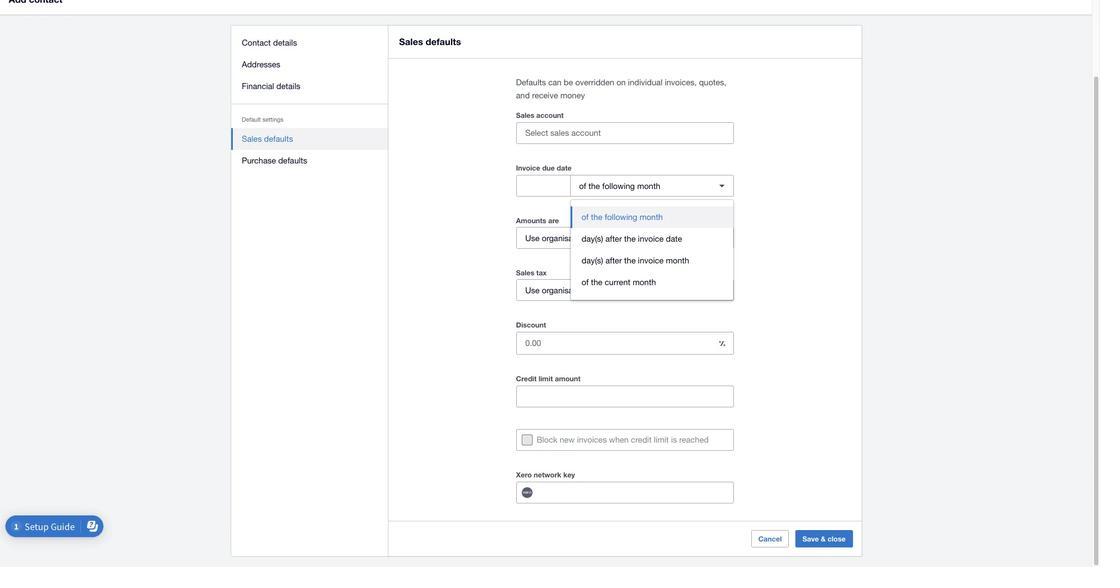 Task type: locate. For each thing, give the bounding box(es) containing it.
day(s) after the invoice date
[[582, 234, 682, 244]]

0 vertical spatial use organisation settings button
[[516, 227, 734, 249]]

after inside day(s) after the invoice month button
[[605, 256, 622, 265]]

save
[[802, 535, 819, 544]]

of the following month up day(s) after the invoice date
[[582, 213, 663, 222]]

month
[[637, 181, 660, 191], [640, 213, 663, 222], [666, 256, 689, 265], [633, 278, 656, 287]]

1 vertical spatial use
[[525, 286, 540, 295]]

0 vertical spatial following
[[602, 181, 635, 191]]

1 vertical spatial use organisation settings button
[[516, 280, 734, 301]]

settings
[[262, 116, 283, 123], [589, 234, 618, 243], [589, 286, 618, 295]]

purchase
[[242, 156, 276, 165]]

defaults can be overridden on individual invoices, quotes, and receive money
[[516, 78, 726, 100]]

1 use organisation settings from the top
[[525, 234, 618, 243]]

after
[[605, 234, 622, 244], [605, 256, 622, 265]]

month inside button
[[640, 213, 663, 222]]

0 vertical spatial details
[[273, 38, 297, 47]]

2 vertical spatial of
[[582, 278, 589, 287]]

1 vertical spatial invoice
[[638, 256, 664, 265]]

organisation for tax
[[542, 286, 587, 295]]

the
[[588, 181, 600, 191], [591, 213, 602, 222], [624, 234, 636, 244], [624, 256, 636, 265], [591, 278, 602, 287]]

Discount number field
[[517, 333, 711, 354]]

defaults inside button
[[278, 156, 307, 165]]

and
[[516, 91, 530, 100]]

group
[[571, 200, 733, 300]]

use organisation settings button up the day(s) after the invoice month
[[516, 227, 734, 249]]

cancel button
[[751, 531, 789, 548]]

0 vertical spatial use
[[525, 234, 540, 243]]

1 vertical spatial day(s)
[[582, 256, 603, 265]]

1 invoice from the top
[[638, 234, 664, 244]]

date
[[557, 164, 572, 172], [666, 234, 682, 244]]

2 after from the top
[[605, 256, 622, 265]]

invoice for month
[[638, 256, 664, 265]]

1 horizontal spatial date
[[666, 234, 682, 244]]

sales inside button
[[242, 134, 262, 144]]

of
[[579, 181, 586, 191], [582, 213, 589, 222], [582, 278, 589, 287]]

0 vertical spatial invoice
[[638, 234, 664, 244]]

menu containing contact details
[[231, 26, 388, 178]]

limit
[[539, 375, 553, 384], [654, 436, 669, 445]]

1 vertical spatial following
[[605, 213, 637, 222]]

organisation
[[542, 234, 587, 243], [542, 286, 587, 295]]

following
[[602, 181, 635, 191], [605, 213, 637, 222]]

of the following month inside popup button
[[579, 181, 660, 191]]

use for amounts
[[525, 234, 540, 243]]

0 vertical spatial sales defaults
[[399, 36, 461, 47]]

1 vertical spatial sales defaults
[[242, 134, 293, 144]]

sales defaults button
[[231, 128, 388, 150]]

use down sales tax
[[525, 286, 540, 295]]

1 vertical spatial of the following month
[[582, 213, 663, 222]]

settings up the day(s) after the invoice month
[[589, 234, 618, 243]]

Sales account field
[[517, 123, 733, 144]]

0 vertical spatial settings
[[262, 116, 283, 123]]

2 invoice from the top
[[638, 256, 664, 265]]

sales
[[399, 36, 423, 47], [516, 111, 534, 120], [242, 134, 262, 144], [516, 269, 534, 277]]

of for of the following month popup button
[[579, 181, 586, 191]]

2 organisation from the top
[[542, 286, 587, 295]]

block
[[537, 436, 557, 445]]

&
[[821, 535, 826, 544]]

0 vertical spatial use organisation settings
[[525, 234, 618, 243]]

after up the day(s) after the invoice month
[[605, 234, 622, 244]]

2 use organisation settings from the top
[[525, 286, 618, 295]]

cancel
[[758, 535, 782, 544]]

1 vertical spatial defaults
[[264, 134, 293, 144]]

month up day(s) after the invoice date button in the top of the page
[[640, 213, 663, 222]]

use organisation settings down tax
[[525, 286, 618, 295]]

money
[[560, 91, 585, 100]]

0 vertical spatial after
[[605, 234, 622, 244]]

invoice down day(s) after the invoice date button in the top of the page
[[638, 256, 664, 265]]

2 use organisation settings button from the top
[[516, 280, 734, 301]]

account
[[536, 111, 564, 120]]

month up of the following month button
[[637, 181, 660, 191]]

month inside popup button
[[637, 181, 660, 191]]

organisation down tax
[[542, 286, 587, 295]]

credit
[[516, 375, 537, 384]]

1 day(s) from the top
[[582, 234, 603, 244]]

use organisation settings
[[525, 234, 618, 243], [525, 286, 618, 295]]

organisation for are
[[542, 234, 587, 243]]

limit right the credit
[[539, 375, 553, 384]]

be
[[564, 78, 573, 87]]

0 vertical spatial defaults
[[426, 36, 461, 47]]

menu
[[231, 26, 388, 178]]

of inside popup button
[[579, 181, 586, 191]]

1 vertical spatial organisation
[[542, 286, 587, 295]]

invoice inside button
[[638, 256, 664, 265]]

of inside button
[[582, 278, 589, 287]]

2 use from the top
[[525, 286, 540, 295]]

use for sales
[[525, 286, 540, 295]]

defaults
[[516, 78, 546, 87]]

settings down the day(s) after the invoice month
[[589, 286, 618, 295]]

1 vertical spatial details
[[276, 82, 300, 91]]

use organisation settings for tax
[[525, 286, 618, 295]]

1 organisation from the top
[[542, 234, 587, 243]]

0 vertical spatial organisation
[[542, 234, 587, 243]]

0 vertical spatial of the following month
[[579, 181, 660, 191]]

1 vertical spatial of
[[582, 213, 589, 222]]

invoice due date group
[[516, 175, 734, 197]]

the for of the current month button
[[591, 278, 602, 287]]

invoice inside button
[[638, 234, 664, 244]]

invoice
[[638, 234, 664, 244], [638, 256, 664, 265]]

of the following month inside button
[[582, 213, 663, 222]]

1 horizontal spatial limit
[[654, 436, 669, 445]]

1 after from the top
[[605, 234, 622, 244]]

following for of the following month button
[[605, 213, 637, 222]]

day(s) inside button
[[582, 234, 603, 244]]

1 horizontal spatial sales defaults
[[399, 36, 461, 47]]

sales tax
[[516, 269, 547, 277]]

sales defaults
[[399, 36, 461, 47], [242, 134, 293, 144]]

use organisation settings button for amounts are
[[516, 227, 734, 249]]

month down day(s) after the invoice month button
[[633, 278, 656, 287]]

month down day(s) after the invoice date button in the top of the page
[[666, 256, 689, 265]]

contact
[[242, 38, 271, 47]]

use organisation settings button
[[516, 227, 734, 249], [516, 280, 734, 301]]

of the following month for of the following month popup button
[[579, 181, 660, 191]]

1 vertical spatial settings
[[589, 234, 618, 243]]

2 day(s) from the top
[[582, 256, 603, 265]]

quotes,
[[699, 78, 726, 87]]

day(s) up the day(s) after the invoice month
[[582, 234, 603, 244]]

0 vertical spatial limit
[[539, 375, 553, 384]]

the inside popup button
[[588, 181, 600, 191]]

details right "contact"
[[273, 38, 297, 47]]

defaults inside button
[[264, 134, 293, 144]]

1 vertical spatial limit
[[654, 436, 669, 445]]

month for of the current month button
[[633, 278, 656, 287]]

day(s) inside button
[[582, 256, 603, 265]]

following inside of the following month popup button
[[602, 181, 635, 191]]

day(s)
[[582, 234, 603, 244], [582, 256, 603, 265]]

of the following month for of the following month button
[[582, 213, 663, 222]]

use organisation settings down are
[[525, 234, 618, 243]]

individual
[[628, 78, 662, 87]]

0 vertical spatial date
[[557, 164, 572, 172]]

following inside of the following month button
[[605, 213, 637, 222]]

after for day(s) after the invoice month
[[605, 256, 622, 265]]

1 use organisation settings button from the top
[[516, 227, 734, 249]]

1 use from the top
[[525, 234, 540, 243]]

settings for amounts are
[[589, 234, 618, 243]]

amounts
[[516, 217, 546, 225]]

following up of the following month button
[[602, 181, 635, 191]]

None number field
[[517, 176, 570, 196]]

due
[[542, 164, 555, 172]]

organisation down are
[[542, 234, 587, 243]]

1 vertical spatial use organisation settings
[[525, 286, 618, 295]]

list box containing of the following month
[[571, 200, 733, 300]]

settings right default
[[262, 116, 283, 123]]

details down addresses button
[[276, 82, 300, 91]]

0 horizontal spatial sales defaults
[[242, 134, 293, 144]]

invoice down of the following month button
[[638, 234, 664, 244]]

can
[[548, 78, 561, 87]]

2 vertical spatial defaults
[[278, 156, 307, 165]]

of the following month up of the following month button
[[579, 181, 660, 191]]

invoice for date
[[638, 234, 664, 244]]

month for of the following month button
[[640, 213, 663, 222]]

0 vertical spatial day(s)
[[582, 234, 603, 244]]

of for of the following month button
[[582, 213, 589, 222]]

after inside day(s) after the invoice date button
[[605, 234, 622, 244]]

of the following month
[[579, 181, 660, 191], [582, 213, 663, 222]]

use organisation settings for are
[[525, 234, 618, 243]]

use
[[525, 234, 540, 243], [525, 286, 540, 295]]

amounts are
[[516, 217, 559, 225]]

1 vertical spatial after
[[605, 256, 622, 265]]

of for of the current month button
[[582, 278, 589, 287]]

0 vertical spatial of
[[579, 181, 586, 191]]

sales defaults inside button
[[242, 134, 293, 144]]

date down of the following month button
[[666, 234, 682, 244]]

save & close button
[[795, 531, 853, 548]]

use organisation settings button down the day(s) after the invoice month
[[516, 280, 734, 301]]

list box
[[571, 200, 733, 300]]

key
[[563, 471, 575, 480]]

tax
[[536, 269, 547, 277]]

following up day(s) after the invoice date
[[605, 213, 637, 222]]

defaults for purchase defaults button
[[278, 156, 307, 165]]

use down amounts
[[525, 234, 540, 243]]

defaults
[[426, 36, 461, 47], [264, 134, 293, 144], [278, 156, 307, 165]]

following for of the following month popup button
[[602, 181, 635, 191]]

limit left is at bottom right
[[654, 436, 669, 445]]

invoice due date
[[516, 164, 572, 172]]

details
[[273, 38, 297, 47], [276, 82, 300, 91]]

day(s) up of the current month
[[582, 256, 603, 265]]

2 vertical spatial settings
[[589, 286, 618, 295]]

after up current
[[605, 256, 622, 265]]

use organisation settings button for sales tax
[[516, 280, 734, 301]]

network
[[534, 471, 561, 480]]

date right due
[[557, 164, 572, 172]]

1 vertical spatial date
[[666, 234, 682, 244]]

of inside button
[[582, 213, 589, 222]]

settings for sales tax
[[589, 286, 618, 295]]



Task type: vqa. For each thing, say whether or not it's contained in the screenshot.
'The' in OF THE CURRENT MONTH BUTTON
yes



Task type: describe. For each thing, give the bounding box(es) containing it.
xero
[[516, 471, 532, 480]]

credit
[[631, 436, 652, 445]]

the for of the following month popup button
[[588, 181, 600, 191]]

of the current month
[[582, 278, 656, 287]]

invoices
[[577, 436, 607, 445]]

default settings
[[242, 116, 283, 123]]

credit limit amount
[[516, 375, 581, 384]]

day(s) after the invoice month
[[582, 256, 689, 265]]

details for financial details
[[276, 82, 300, 91]]

day(s) for day(s) after the invoice date
[[582, 234, 603, 244]]

discount
[[516, 321, 546, 330]]

is
[[671, 436, 677, 445]]

0 horizontal spatial date
[[557, 164, 572, 172]]

the for of the following month button
[[591, 213, 602, 222]]

none number field inside invoice due date group
[[517, 176, 570, 196]]

addresses button
[[231, 54, 388, 76]]

reached
[[679, 436, 709, 445]]

when
[[609, 436, 629, 445]]

are
[[548, 217, 559, 225]]

financial
[[242, 82, 274, 91]]

details for contact details
[[273, 38, 297, 47]]

financial details button
[[231, 76, 388, 97]]

purchase defaults
[[242, 156, 307, 165]]

day(s) for day(s) after the invoice month
[[582, 256, 603, 265]]

sales account
[[516, 111, 564, 120]]

0 horizontal spatial limit
[[539, 375, 553, 384]]

new
[[560, 436, 575, 445]]

Xero network key field
[[542, 483, 733, 504]]

amount
[[555, 375, 581, 384]]

block new invoices when credit limit is reached
[[537, 436, 709, 445]]

of the following month button
[[570, 175, 734, 197]]

Credit limit amount number field
[[517, 387, 733, 407]]

day(s) after the invoice date button
[[571, 228, 733, 250]]

default
[[242, 116, 261, 123]]

purchase defaults button
[[231, 150, 388, 172]]

on
[[617, 78, 626, 87]]

day(s) after the invoice month button
[[571, 250, 733, 272]]

defaults for sales defaults button
[[264, 134, 293, 144]]

date inside button
[[666, 234, 682, 244]]

contact details
[[242, 38, 297, 47]]

after for day(s) after the invoice date
[[605, 234, 622, 244]]

invoice
[[516, 164, 540, 172]]

month for of the following month popup button
[[637, 181, 660, 191]]

xero network key
[[516, 471, 575, 480]]

contact details button
[[231, 32, 388, 54]]

group containing of the following month
[[571, 200, 733, 300]]

invoices,
[[665, 78, 697, 87]]

financial details
[[242, 82, 300, 91]]

of the current month button
[[571, 272, 733, 294]]

of the following month button
[[571, 207, 733, 228]]

addresses
[[242, 60, 280, 69]]

current
[[605, 278, 630, 287]]

overridden
[[575, 78, 614, 87]]

save & close
[[802, 535, 846, 544]]

close
[[828, 535, 846, 544]]

receive
[[532, 91, 558, 100]]



